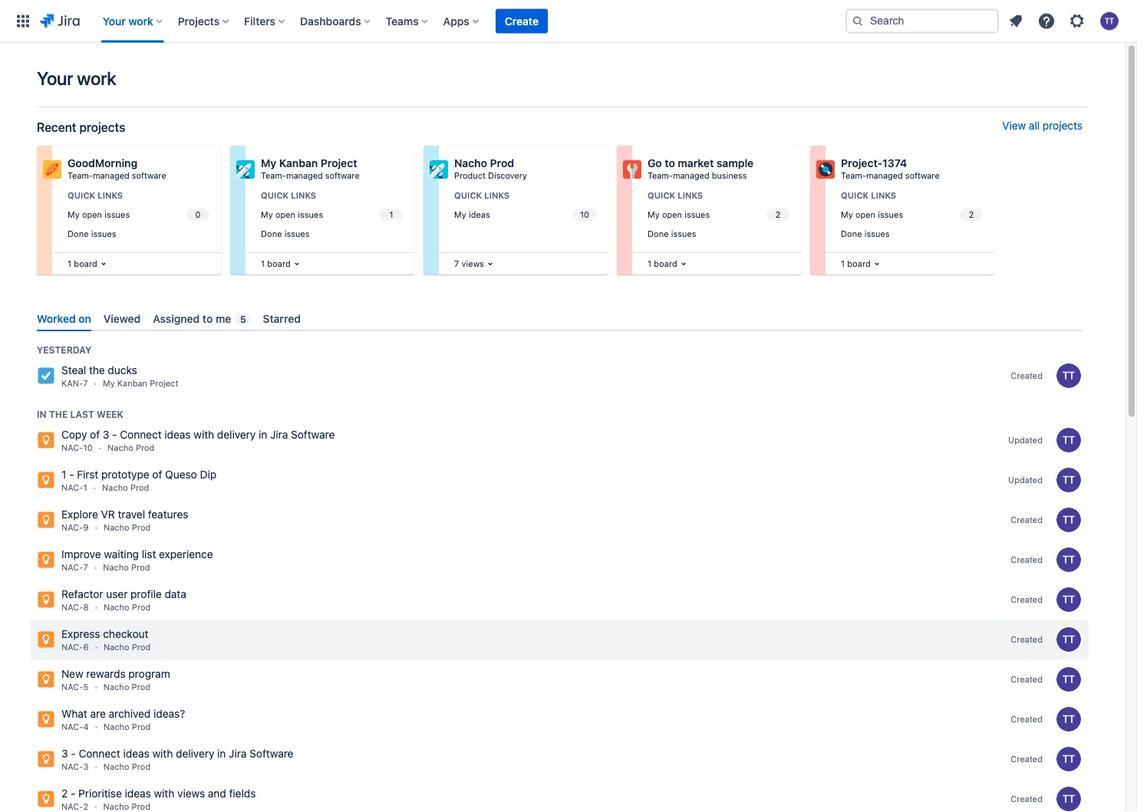 Task type: vqa. For each thing, say whether or not it's contained in the screenshot.
dashboard icon
no



Task type: describe. For each thing, give the bounding box(es) containing it.
done issues link for software
[[64, 225, 212, 242]]

7 views
[[454, 259, 484, 269]]

week
[[97, 409, 123, 420]]

managed inside 'project-1374 team-managed software'
[[866, 171, 903, 181]]

2 vertical spatial 3
[[83, 762, 89, 772]]

1 horizontal spatial 2
[[83, 802, 88, 812]]

my inside my kanban project team-managed software
[[261, 157, 276, 170]]

1 board for team-
[[841, 259, 871, 269]]

worked on
[[37, 312, 91, 325]]

with for views
[[154, 788, 174, 800]]

your profile and settings image
[[1100, 12, 1119, 30]]

of inside the 1 - first prototype of queso dip nac-1 · nacho prod
[[152, 469, 162, 481]]

archived
[[109, 708, 151, 721]]

create
[[505, 15, 539, 27]]

links for market
[[678, 191, 703, 201]]

done issues link for team-
[[258, 225, 405, 242]]

teams button
[[381, 9, 434, 33]]

improve waiting list experience nac-7 · nacho prod
[[61, 548, 213, 573]]

7 views button
[[451, 256, 496, 272]]

done issues link for managed
[[838, 225, 985, 242]]

vr
[[101, 508, 115, 521]]

banner containing your work
[[0, 0, 1137, 43]]

1 vertical spatial your
[[37, 68, 73, 89]]

view all projects
[[1002, 119, 1083, 132]]

notifications image
[[1007, 12, 1025, 30]]

ideas inside 3 - connect ideas with delivery in jira software nac-3 · nacho prod
[[123, 748, 149, 761]]

sample
[[717, 157, 754, 170]]

· inside 2 - prioritise ideas with views and fields nac-2 · nacho prod
[[95, 802, 97, 812]]

terry turtle image for express checkout
[[1057, 628, 1081, 652]]

rewards
[[86, 668, 126, 681]]

updated for copy of 3 - connect ideas with delivery in jira software
[[1008, 435, 1043, 445]]

dip
[[200, 469, 216, 481]]

steal the ducks kan-7 · my kanban project
[[61, 364, 178, 389]]

create button
[[496, 9, 548, 33]]

terry turtle image for refactor user profile data
[[1057, 588, 1081, 612]]

dashboards
[[300, 15, 361, 27]]

3 inside copy of 3 - connect ideas with delivery in jira software nac-10 · nacho prod
[[103, 429, 109, 441]]

· inside 'steal the ducks kan-7 · my kanban project'
[[94, 379, 97, 389]]

in inside copy of 3 - connect ideas with delivery in jira software nac-10 · nacho prod
[[259, 429, 267, 441]]

created for what are archived ideas?
[[1011, 715, 1043, 725]]

my ideas
[[454, 210, 490, 220]]

queso
[[165, 469, 197, 481]]

created for new rewards program
[[1011, 675, 1043, 685]]

recent
[[37, 120, 76, 135]]

ideas?
[[154, 708, 185, 721]]

my open issues for team-
[[841, 210, 903, 220]]

view all projects link
[[1002, 119, 1083, 135]]

0 horizontal spatial 3
[[61, 748, 68, 761]]

1 for my kanban project
[[261, 259, 265, 269]]

improve
[[61, 548, 101, 561]]

new rewards program nac-5 · nacho prod
[[61, 668, 170, 693]]

explore vr travel features nac-9 · nacho prod
[[61, 508, 188, 533]]

open for 1374
[[855, 210, 876, 220]]

board image for managed
[[97, 258, 110, 270]]

in inside 3 - connect ideas with delivery in jira software nac-3 · nacho prod
[[217, 748, 226, 761]]

nac- inside refactor user profile data nac-8 · nacho prod
[[61, 603, 83, 613]]

nac- inside improve waiting list experience nac-7 · nacho prod
[[61, 563, 83, 573]]

my for go
[[648, 210, 660, 220]]

assigned
[[153, 312, 200, 325]]

of inside copy of 3 - connect ideas with delivery in jira software nac-10 · nacho prod
[[90, 429, 100, 441]]

first
[[77, 469, 98, 481]]

0 vertical spatial 2
[[61, 788, 68, 800]]

delivery inside 3 - connect ideas with delivery in jira software nac-3 · nacho prod
[[176, 748, 214, 761]]

the for in
[[49, 409, 68, 420]]

nac- inside explore vr travel features nac-9 · nacho prod
[[61, 523, 83, 533]]

last
[[70, 409, 94, 420]]

project-
[[841, 157, 882, 170]]

4 terry turtle image from the top
[[1057, 708, 1081, 732]]

1 board button
[[838, 256, 883, 272]]

board image for product
[[484, 258, 496, 270]]

connect inside 3 - connect ideas with delivery in jira software nac-3 · nacho prod
[[79, 748, 120, 761]]

in
[[37, 409, 47, 420]]

list
[[142, 548, 156, 561]]

filters button
[[240, 9, 291, 33]]

express checkout nac-6 · nacho prod
[[61, 628, 151, 653]]

with inside copy of 3 - connect ideas with delivery in jira software nac-10 · nacho prod
[[194, 429, 214, 441]]

my ideas link
[[451, 206, 598, 224]]

my open issues link for managed
[[838, 206, 985, 224]]

nacho inside what are archived ideas? nac-4 · nacho prod
[[104, 723, 129, 733]]

prod inside what are archived ideas? nac-4 · nacho prod
[[132, 723, 151, 733]]

my inside 'steal the ducks kan-7 · my kanban project'
[[103, 379, 115, 389]]

refactor
[[61, 588, 103, 601]]

primary element
[[9, 0, 846, 43]]

filters
[[244, 15, 276, 27]]

viewed
[[103, 312, 141, 325]]

jira inside 3 - connect ideas with delivery in jira software nac-3 · nacho prod
[[229, 748, 247, 761]]

kanban inside my kanban project team-managed software
[[279, 157, 318, 170]]

1 board for project
[[261, 259, 291, 269]]

· inside the 1 - first prototype of queso dip nac-1 · nacho prod
[[93, 483, 96, 493]]

nac- inside 3 - connect ideas with delivery in jira software nac-3 · nacho prod
[[61, 762, 83, 772]]

waiting
[[104, 548, 139, 561]]

quick links for product
[[454, 191, 510, 201]]

experience
[[159, 548, 213, 561]]

nac- inside the 1 - first prototype of queso dip nac-1 · nacho prod
[[61, 483, 83, 493]]

what
[[61, 708, 87, 721]]

features
[[148, 508, 188, 521]]

my open issues for market
[[648, 210, 710, 220]]

team- inside go to market sample team-managed business
[[648, 171, 673, 181]]

your work button
[[98, 9, 169, 33]]

program
[[128, 668, 170, 681]]

10
[[83, 443, 93, 453]]

jira inside copy of 3 - connect ideas with delivery in jira software nac-10 · nacho prod
[[270, 429, 288, 441]]

yesterday
[[37, 345, 91, 355]]

nacho inside nacho prod product discovery
[[454, 157, 487, 170]]

terry turtle image for new rewards program
[[1057, 668, 1081, 692]]

8
[[83, 603, 89, 613]]

- for prioritise
[[71, 788, 76, 800]]

and
[[208, 788, 226, 800]]

apps
[[443, 15, 469, 27]]

projects
[[178, 15, 220, 27]]

quick links for team-
[[841, 191, 896, 201]]

in the last week
[[37, 409, 123, 420]]

apps button
[[439, 9, 485, 33]]

open for team-
[[82, 210, 102, 220]]

worked
[[37, 312, 76, 325]]

quick for project-
[[841, 191, 869, 201]]

starred
[[263, 312, 301, 325]]

user
[[106, 588, 128, 601]]

quick for goodmorning
[[68, 191, 95, 201]]

nacho inside refactor user profile data nac-8 · nacho prod
[[104, 603, 129, 613]]

board for project
[[267, 259, 291, 269]]

board image for project
[[291, 258, 303, 270]]

2 - prioritise ideas with views and fields nac-2 · nacho prod
[[61, 788, 256, 812]]

- inside copy of 3 - connect ideas with delivery in jira software nac-10 · nacho prod
[[112, 429, 117, 441]]

go to market sample team-managed business
[[648, 157, 754, 181]]

· inside copy of 3 - connect ideas with delivery in jira software nac-10 · nacho prod
[[99, 443, 101, 453]]

help image
[[1037, 12, 1056, 30]]

terry turtle image for software
[[1057, 428, 1081, 453]]

to for go
[[665, 157, 675, 170]]

managed inside go to market sample team-managed business
[[673, 171, 710, 181]]

terry turtle image for 3
[[1057, 747, 1081, 772]]

· inside new rewards program nac-5 · nacho prod
[[95, 683, 97, 693]]

teams
[[386, 15, 419, 27]]

nac- inside the express checkout nac-6 · nacho prod
[[61, 643, 83, 653]]

nacho prod product discovery
[[454, 157, 527, 181]]

board for market
[[654, 259, 677, 269]]

1 board button for team-
[[64, 256, 110, 272]]

assigned to me
[[153, 312, 231, 325]]

prioritise
[[78, 788, 122, 800]]

· inside explore vr travel features nac-9 · nacho prod
[[95, 523, 97, 533]]

dashboards button
[[295, 9, 376, 33]]

my kanban project team-managed software
[[261, 157, 360, 181]]

done for to
[[648, 229, 669, 238]]

board for team-
[[847, 259, 871, 269]]

the for steal
[[89, 364, 105, 377]]

travel
[[118, 508, 145, 521]]

links for project
[[291, 191, 316, 201]]

nacho inside improve waiting list experience nac-7 · nacho prod
[[103, 563, 129, 573]]

appswitcher icon image
[[14, 12, 32, 30]]

done for 1374
[[841, 229, 862, 238]]

quick links for market
[[648, 191, 703, 201]]

created for explore vr travel features
[[1011, 515, 1043, 525]]

· inside refactor user profile data nac-8 · nacho prod
[[95, 603, 97, 613]]

data
[[165, 588, 186, 601]]

are
[[90, 708, 106, 721]]

updated for 1 - first prototype of queso dip
[[1008, 475, 1043, 485]]

software inside goodmorning team-managed software
[[132, 171, 166, 181]]

prod inside nacho prod product discovery
[[490, 157, 514, 170]]



Task type: locate. For each thing, give the bounding box(es) containing it.
3 board from the left
[[654, 259, 677, 269]]

links down discovery
[[484, 191, 510, 201]]

managed inside my kanban project team-managed software
[[286, 171, 323, 181]]

Search field
[[846, 9, 999, 33]]

software
[[132, 171, 166, 181], [325, 171, 360, 181], [905, 171, 940, 181]]

1 vertical spatial updated
[[1008, 475, 1043, 485]]

7 down improve
[[83, 563, 88, 573]]

1 vertical spatial software
[[250, 748, 293, 761]]

to inside go to market sample team-managed business
[[665, 157, 675, 170]]

delivery
[[217, 429, 256, 441], [176, 748, 214, 761]]

to
[[665, 157, 675, 170], [203, 312, 213, 325]]

2 1 board from the left
[[261, 259, 291, 269]]

8 nac- from the top
[[61, 723, 83, 733]]

· up prioritise
[[95, 762, 97, 772]]

quick for my
[[261, 191, 289, 201]]

1 open from the left
[[82, 210, 102, 220]]

kanban inside 'steal the ducks kan-7 · my kanban project'
[[117, 379, 147, 389]]

quick for nacho
[[454, 191, 482, 201]]

done up 1 board popup button
[[841, 229, 862, 238]]

software inside my kanban project team-managed software
[[325, 171, 360, 181]]

prod inside improve waiting list experience nac-7 · nacho prod
[[131, 563, 150, 573]]

2 my open issues link from the left
[[258, 206, 405, 224]]

links for managed
[[98, 191, 123, 201]]

the inside 'steal the ducks kan-7 · my kanban project'
[[89, 364, 105, 377]]

links down my kanban project team-managed software
[[291, 191, 316, 201]]

connect inside copy of 3 - connect ideas with delivery in jira software nac-10 · nacho prod
[[120, 429, 162, 441]]

team- inside 'project-1374 team-managed software'
[[841, 171, 866, 181]]

2 horizontal spatial software
[[905, 171, 940, 181]]

my open issues link down goodmorning team-managed software
[[64, 206, 212, 224]]

my open issues link for software
[[64, 206, 212, 224]]

1 horizontal spatial the
[[89, 364, 105, 377]]

0 vertical spatial jira
[[270, 429, 288, 441]]

done issues link up board icon on the right top of page
[[645, 225, 792, 242]]

2 quick from the left
[[261, 191, 289, 201]]

5 terry turtle image from the top
[[1057, 668, 1081, 692]]

1 my open issues link from the left
[[64, 206, 212, 224]]

my open issues link for team-
[[258, 206, 405, 224]]

with for delivery
[[152, 748, 173, 761]]

0 horizontal spatial 2
[[61, 788, 68, 800]]

goodmorning
[[68, 157, 137, 170]]

links down 'project-1374 team-managed software'
[[871, 191, 896, 201]]

3 open from the left
[[662, 210, 682, 220]]

1 team- from the left
[[68, 171, 93, 181]]

1 quick links from the left
[[68, 191, 123, 201]]

2 vertical spatial 7
[[83, 563, 88, 573]]

1 1 board from the left
[[68, 259, 97, 269]]

0 vertical spatial kanban
[[279, 157, 318, 170]]

nac- down first
[[61, 483, 83, 493]]

- down what at the left
[[71, 748, 76, 761]]

of left queso
[[152, 469, 162, 481]]

1 links from the left
[[98, 191, 123, 201]]

7 down my ideas at the left
[[454, 259, 459, 269]]

0 horizontal spatial views
[[177, 788, 205, 800]]

0 horizontal spatial 5
[[83, 683, 89, 693]]

done for team-
[[68, 229, 89, 238]]

nacho inside new rewards program nac-5 · nacho prod
[[103, 683, 129, 693]]

tab list
[[31, 306, 1089, 332]]

0 vertical spatial views
[[462, 259, 484, 269]]

connect down week
[[120, 429, 162, 441]]

goodmorning team-managed software
[[68, 157, 166, 181]]

the
[[89, 364, 105, 377], [49, 409, 68, 420]]

1 vertical spatial views
[[177, 788, 205, 800]]

2 horizontal spatial 3
[[103, 429, 109, 441]]

0 horizontal spatial 1 board button
[[64, 256, 110, 272]]

work inside dropdown button
[[128, 15, 153, 27]]

done for kanban
[[261, 229, 282, 238]]

0 horizontal spatial projects
[[79, 120, 125, 135]]

view
[[1002, 119, 1026, 132]]

nacho down rewards
[[103, 683, 129, 693]]

search image
[[852, 15, 864, 27]]

nac- down express
[[61, 643, 83, 653]]

links for team-
[[871, 191, 896, 201]]

1 managed from the left
[[93, 171, 129, 181]]

3 links from the left
[[484, 191, 510, 201]]

0 vertical spatial your work
[[103, 15, 153, 27]]

nacho inside 3 - connect ideas with delivery in jira software nac-3 · nacho prod
[[103, 762, 129, 772]]

on
[[78, 312, 91, 325]]

6
[[83, 643, 89, 653]]

7 down "steal"
[[83, 379, 88, 389]]

nacho down archived
[[104, 723, 129, 733]]

1 horizontal spatial in
[[259, 429, 267, 441]]

recent projects
[[37, 120, 125, 135]]

quick links for project
[[261, 191, 316, 201]]

0 vertical spatial updated
[[1008, 435, 1043, 445]]

copy
[[61, 429, 87, 441]]

1 horizontal spatial work
[[128, 15, 153, 27]]

1 vertical spatial project
[[150, 379, 178, 389]]

4 quick links from the left
[[648, 191, 703, 201]]

views left and
[[177, 788, 205, 800]]

copy of 3 - connect ideas with delivery in jira software nac-10 · nacho prod
[[61, 429, 335, 453]]

3
[[103, 429, 109, 441], [61, 748, 68, 761], [83, 762, 89, 772]]

nacho
[[454, 157, 487, 170], [107, 443, 133, 453], [102, 483, 128, 493], [104, 523, 129, 533], [103, 563, 129, 573], [104, 603, 129, 613], [104, 643, 129, 653], [103, 683, 129, 693], [104, 723, 129, 733], [103, 762, 129, 772], [103, 802, 129, 812]]

prod down profile
[[132, 603, 151, 613]]

banner
[[0, 0, 1137, 43]]

my open issues link down my kanban project team-managed software
[[258, 206, 405, 224]]

quick links down go to market sample team-managed business
[[648, 191, 703, 201]]

2 links from the left
[[291, 191, 316, 201]]

0 vertical spatial project
[[321, 157, 357, 170]]

managed inside goodmorning team-managed software
[[93, 171, 129, 181]]

0 vertical spatial software
[[291, 429, 335, 441]]

3 down week
[[103, 429, 109, 441]]

· inside the express checkout nac-6 · nacho prod
[[95, 643, 97, 653]]

3 done from the left
[[648, 229, 669, 238]]

my for my
[[261, 210, 273, 220]]

1 vertical spatial 5
[[83, 683, 89, 693]]

board image inside "7 views" popup button
[[484, 258, 496, 270]]

what are archived ideas? nac-4 · nacho prod
[[61, 708, 185, 733]]

projects button
[[173, 9, 235, 33]]

5 inside new rewards program nac-5 · nacho prod
[[83, 683, 89, 693]]

1 done from the left
[[68, 229, 89, 238]]

my open issues up board icon on the right top of page
[[648, 210, 710, 220]]

1 done issues from the left
[[68, 229, 116, 238]]

0 vertical spatial delivery
[[217, 429, 256, 441]]

- inside 2 - prioritise ideas with views and fields nac-2 · nacho prod
[[71, 788, 76, 800]]

1 horizontal spatial project
[[321, 157, 357, 170]]

to left me
[[203, 312, 213, 325]]

done issues
[[68, 229, 116, 238], [261, 229, 310, 238], [648, 229, 696, 238], [841, 229, 890, 238]]

work left projects
[[128, 15, 153, 27]]

2 created from the top
[[1011, 515, 1043, 525]]

express
[[61, 628, 100, 641]]

open up 1 board popup button
[[855, 210, 876, 220]]

open down goodmorning team-managed software
[[82, 210, 102, 220]]

1 horizontal spatial your
[[103, 15, 126, 27]]

-
[[112, 429, 117, 441], [69, 469, 74, 481], [71, 748, 76, 761], [71, 788, 76, 800]]

1 for goodmorning
[[68, 259, 71, 269]]

updated
[[1008, 435, 1043, 445], [1008, 475, 1043, 485]]

2 software from the left
[[325, 171, 360, 181]]

3 my open issues from the left
[[648, 210, 710, 220]]

2 board from the left
[[267, 259, 291, 269]]

done issues down goodmorning team-managed software
[[68, 229, 116, 238]]

go
[[648, 157, 662, 170]]

3 board image from the left
[[484, 258, 496, 270]]

profile
[[131, 588, 162, 601]]

team- inside goodmorning team-managed software
[[68, 171, 93, 181]]

my open issues link down business
[[645, 206, 792, 224]]

nac- down prioritise
[[61, 802, 83, 812]]

4 created from the top
[[1011, 595, 1043, 605]]

nac- down the copy
[[61, 443, 83, 453]]

0 vertical spatial work
[[128, 15, 153, 27]]

7 inside improve waiting list experience nac-7 · nacho prod
[[83, 563, 88, 573]]

2 nac- from the top
[[61, 483, 83, 493]]

0 vertical spatial of
[[90, 429, 100, 441]]

prod down program
[[132, 683, 150, 693]]

project-1374 team-managed software
[[841, 157, 940, 181]]

· inside improve waiting list experience nac-7 · nacho prod
[[94, 563, 97, 573]]

3 terry turtle image from the top
[[1057, 588, 1081, 612]]

prod down prototype
[[130, 483, 149, 493]]

nac- up prioritise
[[61, 762, 83, 772]]

prod inside the 1 - first prototype of queso dip nac-1 · nacho prod
[[130, 483, 149, 493]]

1 done issues link from the left
[[64, 225, 212, 242]]

prod up 2 - prioritise ideas with views and fields nac-2 · nacho prod
[[132, 762, 151, 772]]

done down goodmorning
[[68, 229, 89, 238]]

nacho down user
[[104, 603, 129, 613]]

2 terry turtle image from the top
[[1057, 508, 1081, 533]]

1 board inside popup button
[[841, 259, 871, 269]]

market
[[678, 157, 714, 170]]

terry turtle image for nacho
[[1057, 468, 1081, 493]]

done issues link
[[64, 225, 212, 242], [258, 225, 405, 242], [645, 225, 792, 242], [838, 225, 985, 242]]

prod inside refactor user profile data nac-8 · nacho prod
[[132, 603, 151, 613]]

- for first
[[69, 469, 74, 481]]

work up recent projects
[[77, 68, 116, 89]]

4 my open issues from the left
[[841, 210, 903, 220]]

board image inside popup button
[[871, 258, 883, 270]]

1 for project-1374
[[841, 259, 845, 269]]

5 nac- from the top
[[61, 603, 83, 613]]

1 board image from the left
[[97, 258, 110, 270]]

1 vertical spatial your work
[[37, 68, 116, 89]]

1 software from the left
[[132, 171, 166, 181]]

nacho up prioritise
[[103, 762, 129, 772]]

0 horizontal spatial the
[[49, 409, 68, 420]]

4 done issues link from the left
[[838, 225, 985, 242]]

created for express checkout
[[1011, 635, 1043, 645]]

1 vertical spatial of
[[152, 469, 162, 481]]

nacho down waiting on the left bottom of page
[[103, 563, 129, 573]]

0 vertical spatial your
[[103, 15, 126, 27]]

terry turtle image for steal the ducks
[[1057, 364, 1081, 388]]

1 horizontal spatial kanban
[[279, 157, 318, 170]]

terry turtle image
[[1057, 428, 1081, 453], [1057, 468, 1081, 493], [1057, 548, 1081, 573], [1057, 708, 1081, 732], [1057, 747, 1081, 772], [1057, 787, 1081, 812]]

1 vertical spatial 3
[[61, 748, 68, 761]]

with
[[194, 429, 214, 441], [152, 748, 173, 761], [154, 788, 174, 800]]

ducks
[[108, 364, 137, 377]]

1 horizontal spatial 5
[[240, 314, 246, 325]]

5 down new
[[83, 683, 89, 693]]

2
[[61, 788, 68, 800], [83, 802, 88, 812]]

1 terry turtle image from the top
[[1057, 364, 1081, 388]]

created for steal the ducks
[[1011, 371, 1043, 381]]

my for goodmorning
[[68, 210, 80, 220]]

4 board from the left
[[847, 259, 871, 269]]

product
[[454, 171, 486, 181]]

2 my open issues from the left
[[261, 210, 323, 220]]

0 horizontal spatial project
[[150, 379, 178, 389]]

done issues link for sample
[[645, 225, 792, 242]]

open for kanban
[[275, 210, 295, 220]]

your work up recent projects
[[37, 68, 116, 89]]

quick links down project-
[[841, 191, 896, 201]]

nacho inside explore vr travel features nac-9 · nacho prod
[[104, 523, 129, 533]]

5 terry turtle image from the top
[[1057, 747, 1081, 772]]

1 horizontal spatial to
[[665, 157, 675, 170]]

5 created from the top
[[1011, 635, 1043, 645]]

3 team- from the left
[[648, 171, 673, 181]]

9 created from the top
[[1011, 794, 1043, 804]]

1 vertical spatial the
[[49, 409, 68, 420]]

2 quick links from the left
[[261, 191, 316, 201]]

7 inside "7 views" popup button
[[454, 259, 459, 269]]

explore
[[61, 508, 98, 521]]

jira image
[[40, 12, 80, 30], [40, 12, 80, 30]]

1 horizontal spatial views
[[462, 259, 484, 269]]

4 open from the left
[[855, 210, 876, 220]]

team-
[[68, 171, 93, 181], [261, 171, 286, 181], [648, 171, 673, 181], [841, 171, 866, 181]]

3 done issues link from the left
[[645, 225, 792, 242]]

2 managed from the left
[[286, 171, 323, 181]]

4 1 board from the left
[[841, 259, 871, 269]]

1 horizontal spatial 1 board button
[[258, 256, 303, 272]]

terry turtle image
[[1057, 364, 1081, 388], [1057, 508, 1081, 533], [1057, 588, 1081, 612], [1057, 628, 1081, 652], [1057, 668, 1081, 692]]

your work inside dropdown button
[[103, 15, 153, 27]]

- left first
[[69, 469, 74, 481]]

3 up prioritise
[[83, 762, 89, 772]]

8 created from the top
[[1011, 755, 1043, 764]]

terry turtle image for ·
[[1057, 787, 1081, 812]]

nacho inside the 1 - first prototype of queso dip nac-1 · nacho prod
[[102, 483, 128, 493]]

1374
[[882, 157, 907, 170]]

· down prioritise
[[95, 802, 97, 812]]

· down improve
[[94, 563, 97, 573]]

done down go
[[648, 229, 669, 238]]

2 done issues from the left
[[261, 229, 310, 238]]

done issues for project
[[261, 229, 310, 238]]

0 horizontal spatial jira
[[229, 748, 247, 761]]

1 nac- from the top
[[61, 443, 83, 453]]

connect down 4
[[79, 748, 120, 761]]

4 board image from the left
[[871, 258, 883, 270]]

4 links from the left
[[678, 191, 703, 201]]

prod inside copy of 3 - connect ideas with delivery in jira software nac-10 · nacho prod
[[136, 443, 155, 453]]

1 board for managed
[[68, 259, 97, 269]]

steal
[[61, 364, 86, 377]]

0 vertical spatial with
[[194, 429, 214, 441]]

with up 'dip'
[[194, 429, 214, 441]]

with inside 3 - connect ideas with delivery in jira software nac-3 · nacho prod
[[152, 748, 173, 761]]

refactor user profile data nac-8 · nacho prod
[[61, 588, 186, 613]]

with down ideas? in the bottom of the page
[[152, 748, 173, 761]]

4 nac- from the top
[[61, 563, 83, 573]]

1 quick from the left
[[68, 191, 95, 201]]

ideas inside 2 - prioritise ideas with views and fields nac-2 · nacho prod
[[125, 788, 151, 800]]

me
[[216, 312, 231, 325]]

5 quick from the left
[[841, 191, 869, 201]]

7 nac- from the top
[[61, 683, 83, 693]]

1 vertical spatial kanban
[[117, 379, 147, 389]]

9
[[83, 523, 89, 533]]

settings image
[[1068, 12, 1086, 30]]

3 quick from the left
[[454, 191, 482, 201]]

quick up my ideas at the left
[[454, 191, 482, 201]]

terry turtle image for explore vr travel features
[[1057, 508, 1081, 533]]

projects
[[1043, 119, 1083, 132], [79, 120, 125, 135]]

1 vertical spatial work
[[77, 68, 116, 89]]

1 vertical spatial connect
[[79, 748, 120, 761]]

0 horizontal spatial kanban
[[117, 379, 147, 389]]

software inside 'project-1374 team-managed software'
[[905, 171, 940, 181]]

2 vertical spatial with
[[154, 788, 174, 800]]

projects right all
[[1043, 119, 1083, 132]]

0 horizontal spatial your
[[37, 68, 73, 89]]

my open issues link for sample
[[645, 206, 792, 224]]

1 board button
[[64, 256, 110, 272], [258, 256, 303, 272], [645, 256, 690, 272]]

1 vertical spatial 7
[[83, 379, 88, 389]]

·
[[94, 379, 97, 389], [99, 443, 101, 453], [93, 483, 96, 493], [95, 523, 97, 533], [94, 563, 97, 573], [95, 603, 97, 613], [95, 643, 97, 653], [95, 683, 97, 693], [95, 723, 97, 733], [95, 762, 97, 772], [95, 802, 97, 812]]

my open issues down goodmorning team-managed software
[[68, 210, 130, 220]]

1 vertical spatial delivery
[[176, 748, 214, 761]]

1 horizontal spatial jira
[[270, 429, 288, 441]]

nacho down prototype
[[102, 483, 128, 493]]

nac- inside new rewards program nac-5 · nacho prod
[[61, 683, 83, 693]]

2 left prioritise
[[61, 788, 68, 800]]

prod inside new rewards program nac-5 · nacho prod
[[132, 683, 150, 693]]

nac- inside what are archived ideas? nac-4 · nacho prod
[[61, 723, 83, 733]]

done issues for team-
[[841, 229, 890, 238]]

nacho down prioritise
[[103, 802, 129, 812]]

1 horizontal spatial software
[[325, 171, 360, 181]]

your work left projects
[[103, 15, 153, 27]]

your inside dropdown button
[[103, 15, 126, 27]]

with inside 2 - prioritise ideas with views and fields nac-2 · nacho prod
[[154, 788, 174, 800]]

quick for go
[[648, 191, 675, 201]]

done issues up board icon on the right top of page
[[648, 229, 696, 238]]

2 down prioritise
[[83, 802, 88, 812]]

1 my open issues from the left
[[68, 210, 130, 220]]

done
[[68, 229, 89, 238], [261, 229, 282, 238], [648, 229, 669, 238], [841, 229, 862, 238]]

1 vertical spatial with
[[152, 748, 173, 761]]

links
[[98, 191, 123, 201], [291, 191, 316, 201], [484, 191, 510, 201], [678, 191, 703, 201], [871, 191, 896, 201]]

board image
[[677, 258, 690, 270]]

project
[[321, 157, 357, 170], [150, 379, 178, 389]]

2 board image from the left
[[291, 258, 303, 270]]

1 for go to market sample
[[648, 259, 652, 269]]

0 vertical spatial connect
[[120, 429, 162, 441]]

the right in
[[49, 409, 68, 420]]

- inside the 1 - first prototype of queso dip nac-1 · nacho prod
[[69, 469, 74, 481]]

1 updated from the top
[[1008, 435, 1043, 445]]

9 nac- from the top
[[61, 762, 83, 772]]

delivery inside copy of 3 - connect ideas with delivery in jira software nac-10 · nacho prod
[[217, 429, 256, 441]]

0 vertical spatial in
[[259, 429, 267, 441]]

3 created from the top
[[1011, 555, 1043, 565]]

views
[[462, 259, 484, 269], [177, 788, 205, 800]]

2 terry turtle image from the top
[[1057, 468, 1081, 493]]

your
[[103, 15, 126, 27], [37, 68, 73, 89]]

· down rewards
[[95, 683, 97, 693]]

4 quick from the left
[[648, 191, 675, 201]]

board
[[74, 259, 97, 269], [267, 259, 291, 269], [654, 259, 677, 269], [847, 259, 871, 269]]

my open issues for project
[[261, 210, 323, 220]]

1 created from the top
[[1011, 371, 1043, 381]]

project inside my kanban project team-managed software
[[321, 157, 357, 170]]

· right kan-
[[94, 379, 97, 389]]

of up 10
[[90, 429, 100, 441]]

1 board button for to
[[645, 256, 690, 272]]

1 vertical spatial jira
[[229, 748, 247, 761]]

connect
[[120, 429, 162, 441], [79, 748, 120, 761]]

0 vertical spatial 3
[[103, 429, 109, 441]]

prototype
[[101, 469, 149, 481]]

2 open from the left
[[275, 210, 295, 220]]

1 horizontal spatial delivery
[[217, 429, 256, 441]]

nac- down refactor
[[61, 603, 83, 613]]

1 board for market
[[648, 259, 677, 269]]

2 team- from the left
[[261, 171, 286, 181]]

views inside popup button
[[462, 259, 484, 269]]

open down my kanban project team-managed software
[[275, 210, 295, 220]]

4 managed from the left
[[866, 171, 903, 181]]

5 links from the left
[[871, 191, 896, 201]]

to right go
[[665, 157, 675, 170]]

nacho down checkout
[[104, 643, 129, 653]]

quick links
[[68, 191, 123, 201], [261, 191, 316, 201], [454, 191, 510, 201], [648, 191, 703, 201], [841, 191, 896, 201]]

prod inside 2 - prioritise ideas with views and fields nac-2 · nacho prod
[[132, 802, 150, 812]]

quick links for managed
[[68, 191, 123, 201]]

prod up discovery
[[490, 157, 514, 170]]

ideas inside copy of 3 - connect ideas with delivery in jira software nac-10 · nacho prod
[[165, 429, 191, 441]]

with down 3 - connect ideas with delivery in jira software nac-3 · nacho prod
[[154, 788, 174, 800]]

2 done issues link from the left
[[258, 225, 405, 242]]

0 horizontal spatial of
[[90, 429, 100, 441]]

1 vertical spatial in
[[217, 748, 226, 761]]

to for assigned
[[203, 312, 213, 325]]

my open issues link down 'project-1374 team-managed software'
[[838, 206, 985, 224]]

- inside 3 - connect ideas with delivery in jira software nac-3 · nacho prod
[[71, 748, 76, 761]]

· inside what are archived ideas? nac-4 · nacho prod
[[95, 723, 97, 733]]

4 done from the left
[[841, 229, 862, 238]]

created for 2 - prioritise ideas with views and fields
[[1011, 794, 1043, 804]]

nac- down new
[[61, 683, 83, 693]]

1 board button for kanban
[[258, 256, 303, 272]]

0 horizontal spatial work
[[77, 68, 116, 89]]

business
[[712, 171, 747, 181]]

7 created from the top
[[1011, 715, 1043, 725]]

3 terry turtle image from the top
[[1057, 548, 1081, 573]]

ideas right prioritise
[[125, 788, 151, 800]]

prod inside explore vr travel features nac-9 · nacho prod
[[132, 523, 151, 533]]

4 terry turtle image from the top
[[1057, 628, 1081, 652]]

1 horizontal spatial projects
[[1043, 119, 1083, 132]]

board for managed
[[74, 259, 97, 269]]

4
[[83, 723, 89, 733]]

· right 4
[[95, 723, 97, 733]]

3 software from the left
[[905, 171, 940, 181]]

1 board from the left
[[74, 259, 97, 269]]

nacho inside the express checkout nac-6 · nacho prod
[[104, 643, 129, 653]]

done issues for managed
[[68, 229, 116, 238]]

ideas down the product
[[469, 210, 490, 220]]

done issues up 1 board popup button
[[841, 229, 890, 238]]

prod down checkout
[[132, 643, 151, 653]]

6 terry turtle image from the top
[[1057, 787, 1081, 812]]

6 nac- from the top
[[61, 643, 83, 653]]

0 horizontal spatial software
[[132, 171, 166, 181]]

nacho inside copy of 3 - connect ideas with delivery in jira software nac-10 · nacho prod
[[107, 443, 133, 453]]

0 horizontal spatial to
[[203, 312, 213, 325]]

3 managed from the left
[[673, 171, 710, 181]]

my open issues down 'project-1374 team-managed software'
[[841, 210, 903, 220]]

fields
[[229, 788, 256, 800]]

· down first
[[93, 483, 96, 493]]

projects up goodmorning
[[79, 120, 125, 135]]

done issues for market
[[648, 229, 696, 238]]

quick
[[68, 191, 95, 201], [261, 191, 289, 201], [454, 191, 482, 201], [648, 191, 675, 201], [841, 191, 869, 201]]

team- inside my kanban project team-managed software
[[261, 171, 286, 181]]

2 1 board button from the left
[[258, 256, 303, 272]]

done issues link down goodmorning team-managed software
[[64, 225, 212, 242]]

1 inside popup button
[[841, 259, 845, 269]]

3 1 board from the left
[[648, 259, 677, 269]]

0 vertical spatial 7
[[454, 259, 459, 269]]

software inside 3 - connect ideas with delivery in jira software nac-3 · nacho prod
[[250, 748, 293, 761]]

0 horizontal spatial in
[[217, 748, 226, 761]]

tab list containing worked on
[[31, 306, 1089, 332]]

work
[[128, 15, 153, 27], [77, 68, 116, 89]]

done issues down my kanban project team-managed software
[[261, 229, 310, 238]]

nac- down what at the left
[[61, 723, 83, 733]]

prod up the 1 - first prototype of queso dip nac-1 · nacho prod
[[136, 443, 155, 453]]

3 quick links from the left
[[454, 191, 510, 201]]

links down go to market sample team-managed business
[[678, 191, 703, 201]]

0 vertical spatial to
[[665, 157, 675, 170]]

1 vertical spatial to
[[203, 312, 213, 325]]

board image
[[97, 258, 110, 270], [291, 258, 303, 270], [484, 258, 496, 270], [871, 258, 883, 270]]

quick down go
[[648, 191, 675, 201]]

kan-
[[61, 379, 83, 389]]

1 terry turtle image from the top
[[1057, 428, 1081, 453]]

4 done issues from the left
[[841, 229, 890, 238]]

1 1 board button from the left
[[64, 256, 110, 272]]

software
[[291, 429, 335, 441], [250, 748, 293, 761]]

prod inside 3 - connect ideas with delivery in jira software nac-3 · nacho prod
[[132, 762, 151, 772]]

quick links down my kanban project team-managed software
[[261, 191, 316, 201]]

nacho inside 2 - prioritise ideas with views and fields nac-2 · nacho prod
[[103, 802, 129, 812]]

3 down what at the left
[[61, 748, 68, 761]]

prod inside the express checkout nac-6 · nacho prod
[[132, 643, 151, 653]]

7 inside 'steal the ducks kan-7 · my kanban project'
[[83, 379, 88, 389]]

3 my open issues link from the left
[[645, 206, 792, 224]]

quick down project-
[[841, 191, 869, 201]]

4 team- from the left
[[841, 171, 866, 181]]

1 vertical spatial 2
[[83, 802, 88, 812]]

project inside 'steal the ducks kan-7 · my kanban project'
[[150, 379, 178, 389]]

my
[[261, 157, 276, 170], [68, 210, 80, 220], [261, 210, 273, 220], [454, 210, 466, 220], [648, 210, 660, 220], [841, 210, 853, 220], [103, 379, 115, 389]]

open for to
[[662, 210, 682, 220]]

2 done from the left
[[261, 229, 282, 238]]

views inside 2 - prioritise ideas with views and fields nac-2 · nacho prod
[[177, 788, 205, 800]]

created for 3 - connect ideas with delivery in jira software
[[1011, 755, 1043, 764]]

open up board icon on the right top of page
[[662, 210, 682, 220]]

new
[[61, 668, 83, 681]]

5 inside tab list
[[240, 314, 246, 325]]

2 horizontal spatial 1 board button
[[645, 256, 690, 272]]

3 done issues from the left
[[648, 229, 696, 238]]

done down my kanban project team-managed software
[[261, 229, 282, 238]]

nacho down vr
[[104, 523, 129, 533]]

6 created from the top
[[1011, 675, 1043, 685]]

0 vertical spatial 5
[[240, 314, 246, 325]]

- for connect
[[71, 748, 76, 761]]

the right "steal"
[[89, 364, 105, 377]]

created for improve waiting list experience
[[1011, 555, 1043, 565]]

my for project-
[[841, 210, 853, 220]]

done issues link down my kanban project team-managed software
[[258, 225, 405, 242]]

· inside 3 - connect ideas with delivery in jira software nac-3 · nacho prod
[[95, 762, 97, 772]]

board inside popup button
[[847, 259, 871, 269]]

1 board
[[68, 259, 97, 269], [261, 259, 291, 269], [648, 259, 677, 269], [841, 259, 871, 269]]

1 horizontal spatial 3
[[83, 762, 89, 772]]

my for nacho
[[454, 210, 466, 220]]

1 horizontal spatial of
[[152, 469, 162, 481]]

quick links up my ideas at the left
[[454, 191, 510, 201]]

0 vertical spatial the
[[89, 364, 105, 377]]

3 - connect ideas with delivery in jira software nac-3 · nacho prod
[[61, 748, 293, 772]]

software inside copy of 3 - connect ideas with delivery in jira software nac-10 · nacho prod
[[291, 429, 335, 441]]

board image for team-
[[871, 258, 883, 270]]

3 1 board button from the left
[[645, 256, 690, 272]]

1 - first prototype of queso dip nac-1 · nacho prod
[[61, 469, 216, 493]]

10 nac- from the top
[[61, 802, 83, 812]]

checkout
[[103, 628, 148, 641]]

nac- down improve
[[61, 563, 83, 573]]

links for product
[[484, 191, 510, 201]]

done issues link up 1 board popup button
[[838, 225, 985, 242]]

4 my open issues link from the left
[[838, 206, 985, 224]]

prod
[[490, 157, 514, 170], [136, 443, 155, 453], [130, 483, 149, 493], [132, 523, 151, 533], [131, 563, 150, 573], [132, 603, 151, 613], [132, 643, 151, 653], [132, 683, 150, 693], [132, 723, 151, 733], [132, 762, 151, 772], [132, 802, 150, 812]]

0 horizontal spatial delivery
[[176, 748, 214, 761]]

my open issues for managed
[[68, 210, 130, 220]]

nac- inside 2 - prioritise ideas with views and fields nac-2 · nacho prod
[[61, 802, 83, 812]]

ideas down what are archived ideas? nac-4 · nacho prod
[[123, 748, 149, 761]]

nac- inside copy of 3 - connect ideas with delivery in jira software nac-10 · nacho prod
[[61, 443, 83, 453]]

discovery
[[488, 171, 527, 181]]

2 updated from the top
[[1008, 475, 1043, 485]]

· right 6
[[95, 643, 97, 653]]

5 quick links from the left
[[841, 191, 896, 201]]

issues
[[105, 210, 130, 220], [298, 210, 323, 220], [685, 210, 710, 220], [878, 210, 903, 220], [91, 229, 116, 238], [284, 229, 310, 238], [671, 229, 696, 238], [864, 229, 890, 238]]

3 nac- from the top
[[61, 523, 83, 533]]

all
[[1029, 119, 1040, 132]]

· right 10
[[99, 443, 101, 453]]

created for refactor user profile data
[[1011, 595, 1043, 605]]



